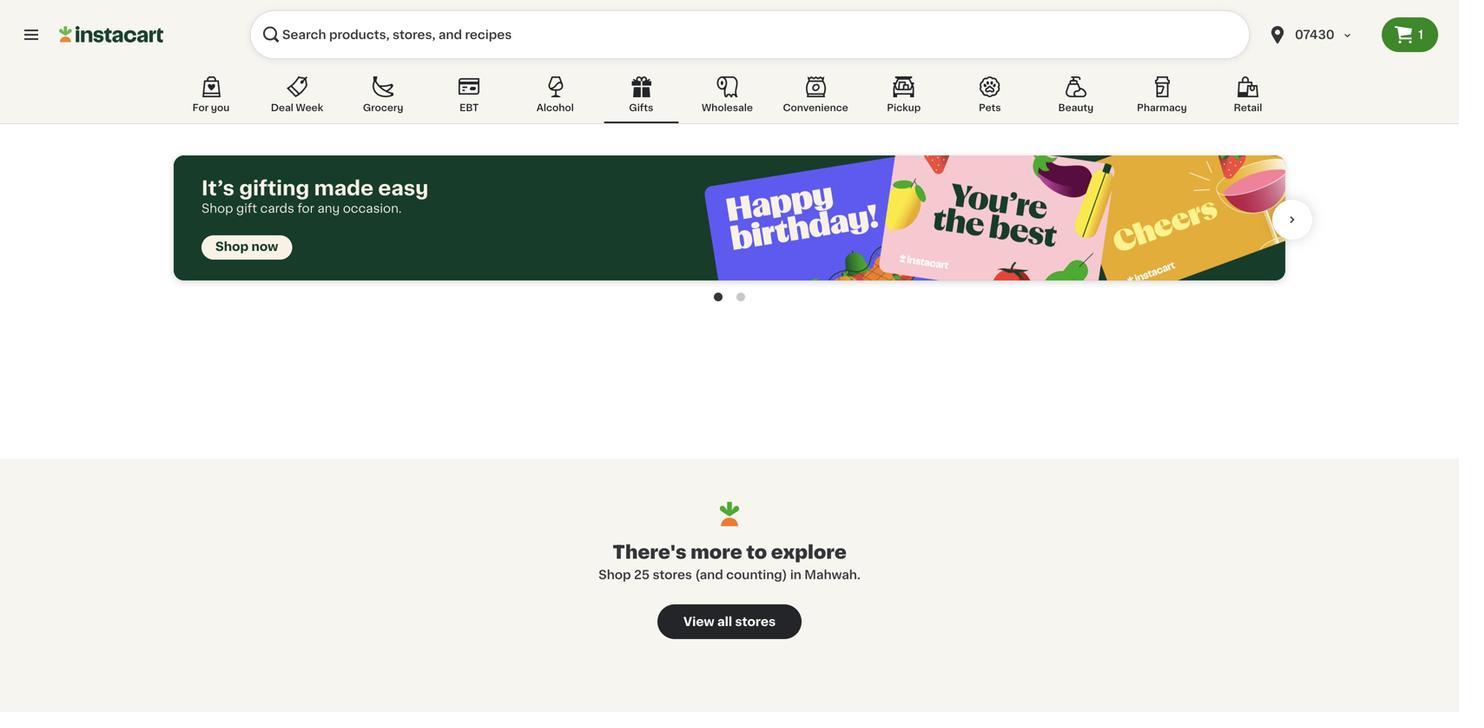 Task type: describe. For each thing, give the bounding box(es) containing it.
25
[[634, 569, 650, 581]]

to
[[747, 544, 767, 562]]

2 07430 button from the left
[[1268, 10, 1372, 59]]

view
[[684, 616, 715, 628]]

1 button
[[1383, 17, 1439, 52]]

it's
[[202, 179, 235, 199]]

deal week button
[[260, 73, 335, 123]]

convenience
[[783, 103, 849, 113]]

ebt button
[[432, 73, 507, 123]]

retail
[[1235, 103, 1263, 113]]

for you button
[[174, 73, 249, 123]]

counting)
[[727, 569, 788, 581]]

alcohol button
[[518, 73, 593, 123]]

pets button
[[953, 73, 1028, 123]]

all
[[718, 616, 733, 628]]

gifts
[[629, 103, 654, 113]]

beauty button
[[1039, 73, 1114, 123]]

gifting
[[239, 179, 310, 199]]

wholesale
[[702, 103, 753, 113]]

mahwah.
[[805, 569, 861, 581]]

1
[[1419, 29, 1424, 41]]

deal week
[[271, 103, 323, 113]]

1 vertical spatial shop
[[216, 241, 249, 253]]

wholesale button
[[690, 73, 765, 123]]

stores inside button
[[736, 616, 776, 628]]

gifts button
[[604, 73, 679, 123]]

stores inside there's more to explore shop 25 stores (and counting) in mahwah.
[[653, 569, 693, 581]]

beauty
[[1059, 103, 1094, 113]]

pickup
[[888, 103, 921, 113]]

view all stores
[[684, 616, 776, 628]]

carousel region
[[167, 152, 1313, 307]]

retail button
[[1211, 73, 1286, 123]]

week
[[296, 103, 323, 113]]

made
[[314, 179, 374, 199]]

pets
[[979, 103, 1002, 113]]

there's
[[613, 544, 687, 562]]

for
[[193, 103, 209, 113]]

you
[[211, 103, 230, 113]]

any
[[318, 202, 340, 215]]

deal
[[271, 103, 294, 113]]

gift
[[236, 202, 257, 215]]

(and
[[695, 569, 724, 581]]

view all stores link
[[658, 605, 802, 640]]



Task type: vqa. For each thing, say whether or not it's contained in the screenshot.
to on the right bottom
yes



Task type: locate. For each thing, give the bounding box(es) containing it.
Search field
[[250, 10, 1251, 59]]

07430
[[1296, 29, 1335, 41]]

for
[[298, 202, 314, 215]]

07430 button
[[1257, 10, 1383, 59], [1268, 10, 1372, 59]]

pharmacy button
[[1125, 73, 1200, 123]]

shop for it's
[[202, 202, 233, 215]]

shop down it's
[[202, 202, 233, 215]]

convenience button
[[776, 73, 856, 123]]

pickup button
[[867, 73, 942, 123]]

shop inside there's more to explore shop 25 stores (and counting) in mahwah.
[[599, 569, 631, 581]]

2 vertical spatial shop
[[599, 569, 631, 581]]

for you
[[193, 103, 230, 113]]

1 horizontal spatial stores
[[736, 616, 776, 628]]

occasion.
[[343, 202, 402, 215]]

shop left now
[[216, 241, 249, 253]]

explore
[[772, 544, 847, 562]]

it's gifting made easy shop gift cards for any occasion.
[[202, 179, 429, 215]]

1 vertical spatial stores
[[736, 616, 776, 628]]

there's more to explore shop 25 stores (and counting) in mahwah.
[[599, 544, 861, 581]]

grocery
[[363, 103, 404, 113]]

in
[[791, 569, 802, 581]]

stores
[[653, 569, 693, 581], [736, 616, 776, 628]]

shop now
[[216, 241, 278, 253]]

0 vertical spatial shop
[[202, 202, 233, 215]]

ebt
[[460, 103, 479, 113]]

stores right "all"
[[736, 616, 776, 628]]

alcohol
[[537, 103, 574, 113]]

stores right 25
[[653, 569, 693, 581]]

shop
[[202, 202, 233, 215], [216, 241, 249, 253], [599, 569, 631, 581]]

0 horizontal spatial stores
[[653, 569, 693, 581]]

shop left 25
[[599, 569, 631, 581]]

easy
[[378, 179, 429, 199]]

shop inside the it's gifting made easy shop gift cards for any occasion.
[[202, 202, 233, 215]]

pharmacy
[[1138, 103, 1188, 113]]

more
[[691, 544, 743, 562]]

view all stores button
[[658, 605, 802, 640]]

1 07430 button from the left
[[1257, 10, 1383, 59]]

now
[[252, 241, 278, 253]]

shop for there's
[[599, 569, 631, 581]]

None search field
[[250, 10, 1251, 59]]

0 vertical spatial stores
[[653, 569, 693, 581]]

grocery button
[[346, 73, 421, 123]]

cards
[[260, 202, 294, 215]]

shop categories tab list
[[174, 73, 1286, 123]]

instacart image
[[59, 24, 163, 45]]



